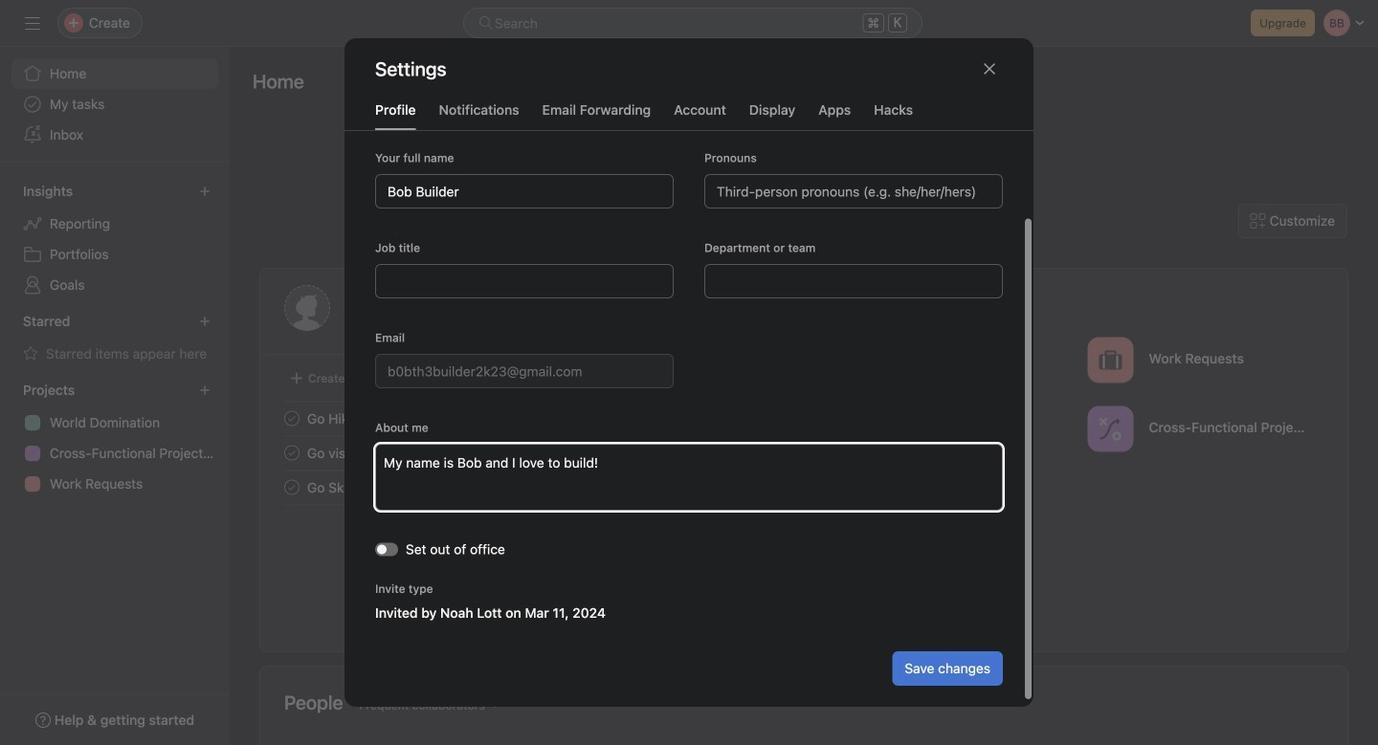 Task type: locate. For each thing, give the bounding box(es) containing it.
switch
[[375, 543, 398, 556]]

mark complete image
[[280, 407, 303, 430], [280, 442, 303, 465]]

0 vertical spatial mark complete image
[[280, 407, 303, 430]]

2 vertical spatial mark complete checkbox
[[280, 476, 303, 499]]

1 mark complete image from the top
[[280, 407, 303, 430]]

dialog
[[345, 38, 1034, 707]]

starred element
[[0, 304, 230, 373]]

Third-person pronouns (e.g. she/her/hers) text field
[[704, 174, 1003, 209]]

briefcase image
[[1099, 349, 1122, 372]]

1 vertical spatial mark complete checkbox
[[280, 442, 303, 465]]

2 mark complete image from the top
[[280, 442, 303, 465]]

Mark complete checkbox
[[280, 407, 303, 430], [280, 442, 303, 465], [280, 476, 303, 499]]

None text field
[[375, 174, 674, 209], [375, 264, 674, 299], [704, 264, 1003, 299], [375, 354, 674, 389], [375, 174, 674, 209], [375, 264, 674, 299], [704, 264, 1003, 299], [375, 354, 674, 389]]

add profile photo image
[[284, 285, 330, 331]]

mark complete image for 2nd mark complete 'checkbox' from the bottom
[[280, 442, 303, 465]]

1 vertical spatial mark complete image
[[280, 442, 303, 465]]

0 vertical spatial mark complete checkbox
[[280, 407, 303, 430]]

list item
[[261, 436, 796, 470]]

global element
[[0, 47, 230, 162]]



Task type: describe. For each thing, give the bounding box(es) containing it.
hide sidebar image
[[25, 15, 40, 31]]

2 mark complete checkbox from the top
[[280, 442, 303, 465]]

close this dialog image
[[982, 61, 997, 77]]

line_and_symbols image
[[1099, 418, 1122, 441]]

3 mark complete checkbox from the top
[[280, 476, 303, 499]]

settings tab list
[[345, 100, 1034, 131]]

projects element
[[0, 373, 230, 503]]

I usually work from 9am-5pm PST. Feel free to assign me a task with a due date anytime. Also, I love dogs! text field
[[375, 444, 1003, 511]]

insights element
[[0, 174, 230, 304]]

mark complete image
[[280, 476, 303, 499]]

1 mark complete checkbox from the top
[[280, 407, 303, 430]]

rocket image
[[855, 418, 878, 441]]

mark complete image for third mark complete 'checkbox' from the bottom of the page
[[280, 407, 303, 430]]



Task type: vqa. For each thing, say whether or not it's contained in the screenshot.
Settings tab list
yes



